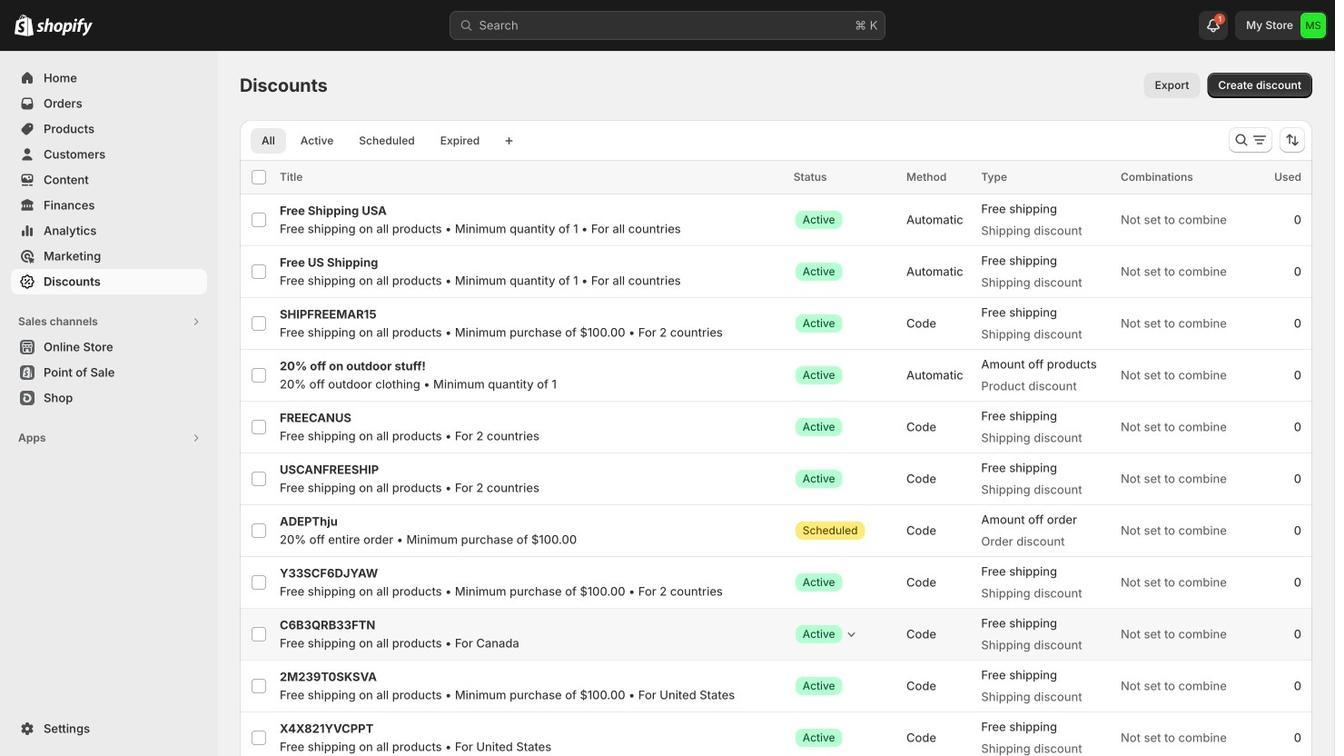Task type: describe. For each thing, give the bounding box(es) containing it.
my store image
[[1301, 13, 1327, 38]]

0 horizontal spatial shopify image
[[15, 14, 34, 36]]



Task type: vqa. For each thing, say whether or not it's contained in the screenshot.
Tuesday element
no



Task type: locate. For each thing, give the bounding box(es) containing it.
tab list
[[247, 127, 495, 154]]

shopify image
[[15, 14, 34, 36], [36, 18, 93, 36]]

1 horizontal spatial shopify image
[[36, 18, 93, 36]]



